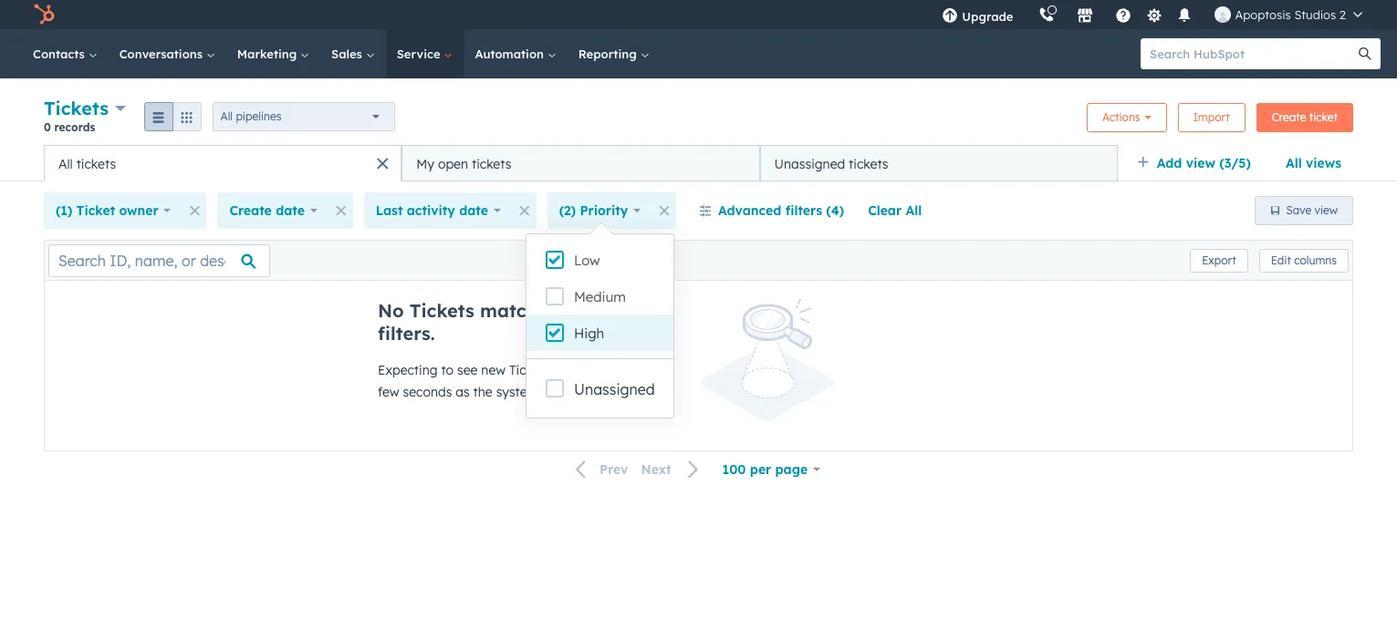 Task type: vqa. For each thing, say whether or not it's contained in the screenshot.
Last in the left top of the page
yes



Task type: locate. For each thing, give the bounding box(es) containing it.
all for all views
[[1286, 155, 1302, 172]]

apoptosis
[[1235, 7, 1291, 22]]

list box
[[527, 235, 673, 359]]

unassigned inside button
[[774, 156, 845, 172]]

marketplaces image
[[1077, 8, 1094, 25]]

pipelines
[[236, 109, 281, 123]]

no tickets match the current filters.
[[378, 299, 644, 345]]

(1)
[[56, 203, 72, 219]]

tickets right open
[[472, 156, 511, 172]]

contacts
[[33, 47, 88, 61]]

view for save
[[1315, 204, 1338, 217]]

1 horizontal spatial create
[[1272, 110, 1306, 124]]

tickets for unassigned tickets
[[849, 156, 889, 172]]

group
[[144, 102, 201, 131]]

see
[[457, 362, 478, 379]]

create left ticket
[[1272, 110, 1306, 124]]

match
[[480, 299, 538, 322]]

0 horizontal spatial unassigned
[[574, 381, 655, 399]]

automation
[[475, 47, 547, 61]]

1 horizontal spatial unassigned
[[774, 156, 845, 172]]

records
[[54, 120, 95, 134]]

(2) priority
[[559, 203, 628, 219]]

0 horizontal spatial date
[[276, 203, 305, 219]]

date down all tickets button
[[276, 203, 305, 219]]

prev
[[600, 462, 628, 478]]

tickets up clear
[[849, 156, 889, 172]]

pagination navigation
[[565, 458, 711, 482]]

0 vertical spatial view
[[1186, 155, 1216, 172]]

1 horizontal spatial view
[[1315, 204, 1338, 217]]

upgrade image
[[942, 8, 959, 25]]

0 records
[[44, 120, 95, 134]]

1 horizontal spatial the
[[543, 299, 573, 322]]

(3/5)
[[1220, 155, 1251, 172]]

import button
[[1178, 103, 1246, 132]]

open
[[438, 156, 468, 172]]

menu
[[929, 0, 1375, 29]]

all right clear
[[906, 203, 922, 219]]

2 date from the left
[[459, 203, 488, 219]]

expecting
[[378, 362, 438, 379]]

1 date from the left
[[276, 203, 305, 219]]

tickets
[[44, 97, 109, 120], [410, 299, 475, 322]]

create inside button
[[1272, 110, 1306, 124]]

view right save
[[1315, 204, 1338, 217]]

all for all pipelines
[[220, 109, 233, 123]]

export button
[[1190, 249, 1248, 272]]

unassigned down the in
[[574, 381, 655, 399]]

add view (3/5)
[[1157, 155, 1251, 172]]

date inside popup button
[[459, 203, 488, 219]]

advanced
[[718, 203, 782, 219]]

current
[[578, 299, 644, 322]]

create ticket
[[1272, 110, 1338, 124]]

my open tickets
[[416, 156, 511, 172]]

0 horizontal spatial create
[[229, 203, 272, 219]]

1 vertical spatial unassigned
[[574, 381, 655, 399]]

(4)
[[826, 203, 844, 219]]

0 horizontal spatial view
[[1186, 155, 1216, 172]]

1 horizontal spatial tickets
[[472, 156, 511, 172]]

view inside popup button
[[1186, 155, 1216, 172]]

sales
[[331, 47, 366, 61]]

high
[[574, 325, 604, 342]]

1 vertical spatial the
[[473, 384, 493, 401]]

view
[[1186, 155, 1216, 172], [1315, 204, 1338, 217]]

save view
[[1287, 204, 1338, 217]]

priority
[[580, 203, 628, 219]]

clear all
[[868, 203, 922, 219]]

per
[[750, 462, 771, 478]]

page
[[775, 462, 808, 478]]

the inside expecting to see new tickets? try again in a few seconds as the system catches up.
[[473, 384, 493, 401]]

menu containing apoptosis studios 2
[[929, 0, 1375, 29]]

100 per page
[[723, 462, 808, 478]]

tickets down records on the left of page
[[76, 156, 116, 172]]

tickets up records on the left of page
[[44, 97, 109, 120]]

0 vertical spatial unassigned
[[774, 156, 845, 172]]

date right activity
[[459, 203, 488, 219]]

1 vertical spatial create
[[229, 203, 272, 219]]

calling icon button
[[1032, 3, 1063, 26]]

tickets
[[76, 156, 116, 172], [472, 156, 511, 172], [849, 156, 889, 172]]

tickets?
[[509, 362, 558, 379]]

last activity date button
[[364, 193, 513, 229]]

unassigned for unassigned tickets
[[774, 156, 845, 172]]

search image
[[1359, 47, 1372, 60]]

all tickets button
[[44, 145, 402, 182]]

0 horizontal spatial tickets
[[76, 156, 116, 172]]

new
[[481, 362, 506, 379]]

the
[[543, 299, 573, 322], [473, 384, 493, 401]]

unassigned
[[774, 156, 845, 172], [574, 381, 655, 399]]

all left views
[[1286, 155, 1302, 172]]

system
[[496, 384, 539, 401]]

0 horizontal spatial tickets
[[44, 97, 109, 120]]

activity
[[407, 203, 455, 219]]

unassigned for unassigned
[[574, 381, 655, 399]]

unassigned up filters
[[774, 156, 845, 172]]

settings image
[[1146, 8, 1163, 24]]

all down 0 records
[[58, 156, 73, 172]]

notifications image
[[1177, 8, 1193, 25]]

0 horizontal spatial the
[[473, 384, 493, 401]]

create down all tickets button
[[229, 203, 272, 219]]

hubspot link
[[22, 4, 68, 26]]

automation link
[[464, 29, 567, 78]]

edit
[[1271, 253, 1291, 267]]

import
[[1193, 110, 1230, 124]]

all inside popup button
[[220, 109, 233, 123]]

the right 'as'
[[473, 384, 493, 401]]

views
[[1306, 155, 1342, 172]]

0 vertical spatial create
[[1272, 110, 1306, 124]]

1 vertical spatial view
[[1315, 204, 1338, 217]]

1 vertical spatial tickets
[[410, 299, 475, 322]]

create for create ticket
[[1272, 110, 1306, 124]]

1 tickets from the left
[[76, 156, 116, 172]]

help button
[[1108, 0, 1139, 29]]

all left pipelines
[[220, 109, 233, 123]]

columns
[[1294, 253, 1337, 267]]

all pipelines
[[220, 109, 281, 123]]

2 tickets from the left
[[472, 156, 511, 172]]

owner
[[119, 203, 158, 219]]

create inside "popup button"
[[229, 203, 272, 219]]

next button
[[635, 458, 711, 482]]

all inside button
[[58, 156, 73, 172]]

menu item
[[1026, 0, 1030, 29]]

few
[[378, 384, 399, 401]]

catches
[[542, 384, 589, 401]]

tickets inside button
[[849, 156, 889, 172]]

tickets inside popup button
[[44, 97, 109, 120]]

ticket
[[76, 203, 115, 219]]

1 horizontal spatial date
[[459, 203, 488, 219]]

create date
[[229, 203, 305, 219]]

1 horizontal spatial tickets
[[410, 299, 475, 322]]

ticket
[[1309, 110, 1338, 124]]

service link
[[386, 29, 464, 78]]

filters.
[[378, 322, 435, 345]]

view right add
[[1186, 155, 1216, 172]]

view inside "button"
[[1315, 204, 1338, 217]]

settings link
[[1143, 5, 1166, 24]]

view for add
[[1186, 155, 1216, 172]]

2 horizontal spatial tickets
[[849, 156, 889, 172]]

list box containing low
[[527, 235, 673, 359]]

all inside button
[[906, 203, 922, 219]]

save view button
[[1255, 196, 1354, 225]]

help image
[[1116, 8, 1132, 25]]

my open tickets button
[[402, 145, 760, 182]]

tickets inside button
[[76, 156, 116, 172]]

0 vertical spatial the
[[543, 299, 573, 322]]

the left medium
[[543, 299, 573, 322]]

all tickets
[[58, 156, 116, 172]]

sales link
[[320, 29, 386, 78]]

conversations
[[119, 47, 206, 61]]

tickets right no
[[410, 299, 475, 322]]

0 vertical spatial tickets
[[44, 97, 109, 120]]

medium
[[574, 288, 626, 306]]

3 tickets from the left
[[849, 156, 889, 172]]



Task type: describe. For each thing, give the bounding box(es) containing it.
in
[[621, 362, 631, 379]]

(1) ticket owner button
[[44, 193, 183, 229]]

my
[[416, 156, 434, 172]]

Search ID, name, or description search field
[[48, 244, 270, 277]]

add
[[1157, 155, 1182, 172]]

try
[[561, 362, 579, 379]]

calling icon image
[[1039, 7, 1055, 24]]

marketplaces button
[[1066, 0, 1105, 29]]

filters
[[786, 203, 822, 219]]

100 per page button
[[711, 452, 832, 488]]

add view (3/5) button
[[1125, 145, 1274, 182]]

low
[[574, 252, 600, 269]]

no
[[378, 299, 404, 322]]

(2)
[[559, 203, 576, 219]]

reporting
[[578, 47, 640, 61]]

next
[[641, 462, 671, 478]]

apoptosis studios 2
[[1235, 7, 1346, 22]]

0
[[44, 120, 51, 134]]

reporting link
[[567, 29, 660, 78]]

as
[[456, 384, 470, 401]]

tara schultz image
[[1215, 6, 1232, 23]]

clear
[[868, 203, 902, 219]]

seconds
[[403, 384, 452, 401]]

2
[[1340, 7, 1346, 22]]

advanced filters (4)
[[718, 203, 844, 219]]

search button
[[1350, 38, 1381, 69]]

all views link
[[1274, 145, 1354, 182]]

actions button
[[1087, 103, 1167, 132]]

a
[[635, 362, 643, 379]]

unassigned tickets button
[[760, 145, 1118, 182]]

last
[[376, 203, 403, 219]]

Search HubSpot search field
[[1141, 38, 1364, 69]]

(1) ticket owner
[[56, 203, 158, 219]]

expecting to see new tickets? try again in a few seconds as the system catches up.
[[378, 362, 643, 401]]

all pipelines button
[[212, 102, 395, 131]]

unassigned tickets
[[774, 156, 889, 172]]

studios
[[1295, 7, 1336, 22]]

marketing
[[237, 47, 300, 61]]

create ticket button
[[1257, 103, 1354, 132]]

conversations link
[[108, 29, 226, 78]]

export
[[1202, 253, 1236, 267]]

upgrade
[[962, 9, 1014, 24]]

prev button
[[565, 458, 635, 482]]

tickets inside button
[[472, 156, 511, 172]]

last activity date
[[376, 203, 488, 219]]

tickets inside no tickets match the current filters.
[[410, 299, 475, 322]]

(2) priority button
[[547, 193, 653, 229]]

edit columns
[[1271, 253, 1337, 267]]

tickets banner
[[44, 95, 1354, 145]]

edit columns button
[[1259, 249, 1349, 272]]

save
[[1287, 204, 1312, 217]]

actions
[[1102, 110, 1140, 124]]

create for create date
[[229, 203, 272, 219]]

tickets for all tickets
[[76, 156, 116, 172]]

apoptosis studios 2 button
[[1204, 0, 1374, 29]]

contacts link
[[22, 29, 108, 78]]

create date button
[[218, 193, 329, 229]]

all views
[[1286, 155, 1342, 172]]

clear all button
[[856, 193, 934, 229]]

all for all tickets
[[58, 156, 73, 172]]

the inside no tickets match the current filters.
[[543, 299, 573, 322]]

100
[[723, 462, 746, 478]]

notifications button
[[1170, 0, 1201, 29]]

to
[[441, 362, 454, 379]]

date inside "popup button"
[[276, 203, 305, 219]]

hubspot image
[[33, 4, 55, 26]]

marketing link
[[226, 29, 320, 78]]

group inside tickets banner
[[144, 102, 201, 131]]

up.
[[593, 384, 611, 401]]



